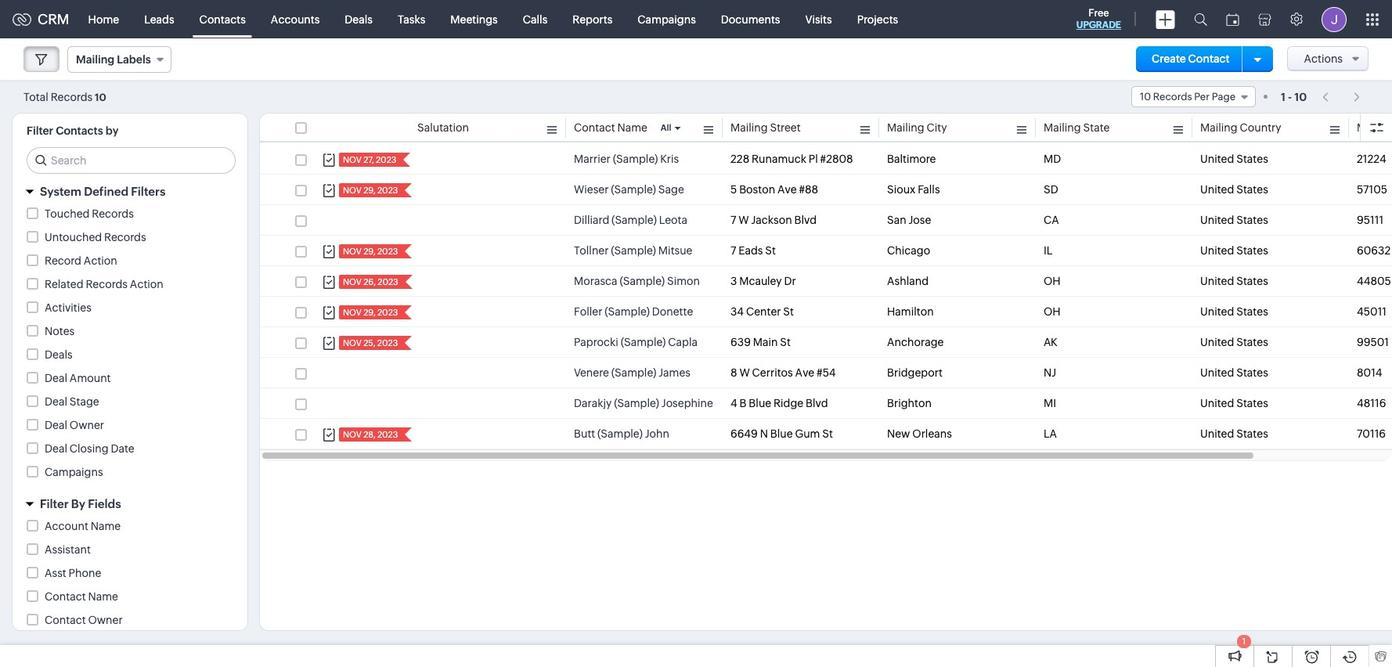 Task type: describe. For each thing, give the bounding box(es) containing it.
1 vertical spatial blvd
[[806, 397, 829, 410]]

44805
[[1358, 275, 1392, 288]]

2023 for paprocki (sample) capla
[[378, 338, 398, 348]]

0 horizontal spatial contacts
[[56, 125, 103, 137]]

st for 639 main st
[[781, 336, 791, 349]]

4
[[731, 397, 738, 410]]

cerritos
[[753, 367, 793, 379]]

57105
[[1358, 183, 1388, 196]]

create menu element
[[1147, 0, 1185, 38]]

ca
[[1044, 214, 1060, 226]]

states for 70116
[[1237, 428, 1269, 440]]

nj
[[1044, 367, 1057, 379]]

95111
[[1358, 214, 1384, 226]]

page
[[1212, 91, 1236, 103]]

united for 70116
[[1201, 428, 1235, 440]]

nov 26, 2023
[[343, 277, 399, 287]]

united for 60632
[[1201, 244, 1235, 257]]

sd
[[1044, 183, 1059, 196]]

2023 for foller (sample) donette
[[378, 308, 398, 317]]

deal for deal closing date
[[45, 443, 67, 455]]

venere
[[574, 367, 609, 379]]

#54
[[817, 367, 836, 379]]

states for 44805
[[1237, 275, 1269, 288]]

united states for 48116
[[1201, 397, 1269, 410]]

2023 for wieser (sample) sage
[[378, 186, 398, 195]]

runamuck
[[752, 153, 807, 165]]

nov 25, 2023 link
[[339, 336, 400, 350]]

dilliard (sample) leota
[[574, 214, 688, 226]]

0 vertical spatial contacts
[[199, 13, 246, 25]]

Mailing Labels field
[[67, 46, 171, 73]]

paprocki (sample) capla link
[[574, 335, 698, 350]]

7 eads st
[[731, 244, 776, 257]]

marrier
[[574, 153, 611, 165]]

(sample) for darakjy
[[614, 397, 660, 410]]

visits
[[806, 13, 833, 25]]

nov for marrier (sample) kris
[[343, 155, 362, 165]]

united states for 99501
[[1201, 336, 1269, 349]]

morasca
[[574, 275, 618, 288]]

states for 95111
[[1237, 214, 1269, 226]]

(sample) for morasca
[[620, 275, 665, 288]]

united for 44805
[[1201, 275, 1235, 288]]

foller (sample) donette
[[574, 306, 694, 318]]

34 center st
[[731, 306, 794, 318]]

morasca (sample) simon
[[574, 275, 700, 288]]

0 horizontal spatial action
[[84, 255, 117, 267]]

filter for filter contacts by
[[27, 125, 53, 137]]

nov for tollner (sample) mitsue
[[343, 247, 362, 256]]

kris
[[661, 153, 679, 165]]

nov 27, 2023
[[343, 155, 397, 165]]

1 horizontal spatial deals
[[345, 13, 373, 25]]

0 horizontal spatial campaigns
[[45, 466, 103, 479]]

per
[[1195, 91, 1210, 103]]

(sample) for butt
[[598, 428, 643, 440]]

nov 28, 2023 link
[[339, 428, 400, 442]]

(sample) for venere
[[612, 367, 657, 379]]

darakjy (sample) josephine link
[[574, 396, 714, 411]]

0 vertical spatial ave
[[778, 183, 797, 196]]

nov 27, 2023 link
[[339, 153, 398, 167]]

asst phone
[[45, 567, 101, 580]]

2023 for butt (sample) john
[[378, 430, 398, 440]]

search element
[[1185, 0, 1217, 38]]

simon
[[667, 275, 700, 288]]

san
[[888, 214, 907, 226]]

campaigns link
[[625, 0, 709, 38]]

7 for 7 eads st
[[731, 244, 737, 257]]

nov 28, 2023
[[343, 430, 398, 440]]

mailing country
[[1201, 121, 1282, 134]]

6649 n blue gum st
[[731, 428, 833, 440]]

record action
[[45, 255, 117, 267]]

nov 29, 2023 link for tollner (sample) mitsue
[[339, 244, 400, 259]]

chicago
[[888, 244, 931, 257]]

defined
[[84, 185, 129, 198]]

3
[[731, 275, 738, 288]]

by
[[71, 497, 85, 511]]

md
[[1044, 153, 1062, 165]]

(sample) for marrier
[[613, 153, 658, 165]]

calls link
[[511, 0, 560, 38]]

45011
[[1358, 306, 1387, 318]]

butt (sample) john
[[574, 428, 670, 440]]

10 for 1 - 10
[[1295, 90, 1308, 103]]

projects
[[858, 13, 899, 25]]

accounts link
[[258, 0, 332, 38]]

related
[[45, 278, 83, 291]]

tollner (sample) mitsue
[[574, 244, 693, 257]]

documents link
[[709, 0, 793, 38]]

(sample) for foller
[[605, 306, 650, 318]]

donette
[[652, 306, 694, 318]]

10 for total records 10
[[95, 91, 106, 103]]

salutation
[[418, 121, 469, 134]]

calendar image
[[1227, 13, 1240, 25]]

amount
[[70, 372, 111, 385]]

records for touched
[[92, 208, 134, 220]]

nov 26, 2023 link
[[339, 275, 400, 289]]

2 vertical spatial name
[[88, 591, 118, 603]]

(sample) for wieser
[[611, 183, 657, 196]]

name for assistant
[[91, 520, 121, 533]]

foller
[[574, 306, 603, 318]]

filters
[[131, 185, 166, 198]]

1 for 1 - 10
[[1282, 90, 1286, 103]]

pl
[[809, 153, 818, 165]]

29, for tollner
[[364, 247, 376, 256]]

(sample) for dilliard
[[612, 214, 657, 226]]

oh for ashland
[[1044, 275, 1061, 288]]

mailing labels
[[76, 53, 151, 66]]

st for 34 center st
[[784, 306, 794, 318]]

0 vertical spatial blvd
[[795, 214, 817, 226]]

states for 60632
[[1237, 244, 1269, 257]]

228 runamuck pl #2808
[[731, 153, 854, 165]]

25,
[[364, 338, 376, 348]]

notes
[[45, 325, 75, 338]]

tasks
[[398, 13, 426, 25]]

mitsue
[[659, 244, 693, 257]]

0 horizontal spatial contact name
[[45, 591, 118, 603]]

eads
[[739, 244, 763, 257]]

mcauley
[[740, 275, 782, 288]]

meetings link
[[438, 0, 511, 38]]

10 Records Per Page field
[[1132, 86, 1257, 107]]

deal for deal stage
[[45, 396, 67, 408]]

ashland
[[888, 275, 929, 288]]

home link
[[76, 0, 132, 38]]

7 w jackson blvd
[[731, 214, 817, 226]]

nov for morasca (sample) simon
[[343, 277, 362, 287]]

butt
[[574, 428, 596, 440]]

mi
[[1044, 397, 1057, 410]]

system defined filters button
[[13, 178, 248, 205]]

orleans
[[913, 428, 953, 440]]

states for 45011
[[1237, 306, 1269, 318]]

leads
[[144, 13, 174, 25]]

mailing for mailing country
[[1201, 121, 1238, 134]]

w for cerritos
[[740, 367, 750, 379]]

nov 29, 2023 for tollner (sample) mitsue
[[343, 247, 398, 256]]

anchorage
[[888, 336, 944, 349]]

records for 10
[[1154, 91, 1193, 103]]

1 for 1
[[1243, 637, 1247, 646]]

marrier (sample) kris
[[574, 153, 679, 165]]

boston
[[740, 183, 776, 196]]

deals link
[[332, 0, 385, 38]]

nov for paprocki (sample) capla
[[343, 338, 362, 348]]

filter by fields button
[[13, 490, 248, 518]]

mailing for mailing street
[[731, 121, 768, 134]]

logo image
[[13, 13, 31, 25]]

hamilton
[[888, 306, 934, 318]]

filter by fields
[[40, 497, 121, 511]]

639
[[731, 336, 751, 349]]

foller (sample) donette link
[[574, 304, 694, 320]]

oh for hamilton
[[1044, 306, 1061, 318]]

united states for 60632
[[1201, 244, 1269, 257]]



Task type: locate. For each thing, give the bounding box(es) containing it.
29, for foller
[[364, 308, 376, 317]]

(sample) down paprocki (sample) capla link
[[612, 367, 657, 379]]

48116
[[1358, 397, 1387, 410]]

w left jackson
[[739, 214, 749, 226]]

1 vertical spatial 1
[[1243, 637, 1247, 646]]

records down touched records
[[104, 231, 146, 244]]

nov 29, 2023 link
[[339, 183, 400, 197], [339, 244, 400, 259], [339, 306, 400, 320]]

nov 29, 2023 for wieser (sample) sage
[[343, 186, 398, 195]]

2023 right 28,
[[378, 430, 398, 440]]

phone
[[69, 567, 101, 580]]

2 nov 29, 2023 link from the top
[[339, 244, 400, 259]]

new orleans
[[888, 428, 953, 440]]

deal amount
[[45, 372, 111, 385]]

6 united states from the top
[[1201, 306, 1269, 318]]

meetings
[[451, 13, 498, 25]]

nov 29, 2023 link down nov 27, 2023
[[339, 183, 400, 197]]

contact name up contact owner
[[45, 591, 118, 603]]

nov 29, 2023 down nov 27, 2023
[[343, 186, 398, 195]]

united for 45011
[[1201, 306, 1235, 318]]

0 vertical spatial w
[[739, 214, 749, 226]]

Search text field
[[27, 148, 235, 173]]

ak
[[1044, 336, 1058, 349]]

0 vertical spatial name
[[618, 121, 648, 134]]

1 vertical spatial 7
[[731, 244, 737, 257]]

mailing down page in the right top of the page
[[1201, 121, 1238, 134]]

name down phone on the left
[[88, 591, 118, 603]]

records down record action
[[86, 278, 128, 291]]

0 vertical spatial blue
[[749, 397, 772, 410]]

10 left per
[[1141, 91, 1152, 103]]

10 inside field
[[1141, 91, 1152, 103]]

1 vertical spatial nov 29, 2023 link
[[339, 244, 400, 259]]

nov left 25,
[[343, 338, 362, 348]]

mailing for mailing state
[[1044, 121, 1082, 134]]

nov down nov 27, 2023 link on the top left of the page
[[343, 186, 362, 195]]

new
[[888, 428, 911, 440]]

6 united from the top
[[1201, 306, 1235, 318]]

1 united from the top
[[1201, 153, 1235, 165]]

2023 for morasca (sample) simon
[[378, 277, 399, 287]]

(sample) right the butt
[[598, 428, 643, 440]]

3 deal from the top
[[45, 419, 67, 432]]

29, up 25,
[[364, 308, 376, 317]]

gum
[[796, 428, 821, 440]]

reports link
[[560, 0, 625, 38]]

0 vertical spatial campaigns
[[638, 13, 696, 25]]

mailing for mailing city
[[888, 121, 925, 134]]

(sample) for tollner
[[611, 244, 657, 257]]

4 nov from the top
[[343, 277, 362, 287]]

1 horizontal spatial contacts
[[199, 13, 246, 25]]

1 vertical spatial ave
[[796, 367, 815, 379]]

states for 8014
[[1237, 367, 1269, 379]]

contact name up marrier (sample) kris link
[[574, 121, 648, 134]]

brighton
[[888, 397, 932, 410]]

(sample) down venere (sample) james link at the bottom of page
[[614, 397, 660, 410]]

united states for 95111
[[1201, 214, 1269, 226]]

1 nov 29, 2023 link from the top
[[339, 183, 400, 197]]

records down defined
[[92, 208, 134, 220]]

ave left #88
[[778, 183, 797, 196]]

records for related
[[86, 278, 128, 291]]

united states for 45011
[[1201, 306, 1269, 318]]

deal down "deal stage"
[[45, 419, 67, 432]]

united states for 21224
[[1201, 153, 1269, 165]]

owner down phone on the left
[[88, 614, 123, 627]]

0 vertical spatial nov 29, 2023
[[343, 186, 398, 195]]

2023 right 25,
[[378, 338, 398, 348]]

deals
[[345, 13, 373, 25], [45, 349, 73, 361]]

filter for filter by fields
[[40, 497, 69, 511]]

6649
[[731, 428, 758, 440]]

0 vertical spatial nov 29, 2023 link
[[339, 183, 400, 197]]

st right gum at bottom
[[823, 428, 833, 440]]

nov 29, 2023 link for wieser (sample) sage
[[339, 183, 400, 197]]

oh up ak
[[1044, 306, 1061, 318]]

2023 for tollner (sample) mitsue
[[378, 247, 398, 256]]

3 mcauley dr
[[731, 275, 797, 288]]

2 vertical spatial nov 29, 2023
[[343, 308, 398, 317]]

navigation
[[1315, 85, 1369, 108]]

united for 99501
[[1201, 336, 1235, 349]]

dilliard
[[574, 214, 610, 226]]

10 records per page
[[1141, 91, 1236, 103]]

2 29, from the top
[[364, 247, 376, 256]]

3 united states from the top
[[1201, 214, 1269, 226]]

mailing up the md
[[1044, 121, 1082, 134]]

nov up nov 26, 2023 link
[[343, 247, 362, 256]]

29, down nov 27, 2023
[[364, 186, 376, 195]]

sioux
[[888, 183, 916, 196]]

26,
[[364, 277, 376, 287]]

4 deal from the top
[[45, 443, 67, 455]]

1 united states from the top
[[1201, 153, 1269, 165]]

w
[[739, 214, 749, 226], [740, 367, 750, 379]]

contacts right leads
[[199, 13, 246, 25]]

morasca (sample) simon link
[[574, 273, 700, 289]]

deal for deal owner
[[45, 419, 67, 432]]

filter down total
[[27, 125, 53, 137]]

0 vertical spatial contact name
[[574, 121, 648, 134]]

0 vertical spatial 29,
[[364, 186, 376, 195]]

deals down notes
[[45, 349, 73, 361]]

owner for contact owner
[[88, 614, 123, 627]]

related records action
[[45, 278, 164, 291]]

0 vertical spatial deals
[[345, 13, 373, 25]]

2 united states from the top
[[1201, 183, 1269, 196]]

record
[[45, 255, 81, 267]]

0 vertical spatial owner
[[70, 419, 104, 432]]

(sample) inside the darakjy (sample) josephine link
[[614, 397, 660, 410]]

wieser
[[574, 183, 609, 196]]

w right 8
[[740, 367, 750, 379]]

639 main st
[[731, 336, 791, 349]]

5 united states from the top
[[1201, 275, 1269, 288]]

tollner (sample) mitsue link
[[574, 243, 693, 259]]

(sample) inside "foller (sample) donette" 'link'
[[605, 306, 650, 318]]

0 vertical spatial 7
[[731, 214, 737, 226]]

search image
[[1195, 13, 1208, 26]]

0 vertical spatial filter
[[27, 125, 53, 137]]

mailing for mailing labels
[[76, 53, 115, 66]]

4 united states from the top
[[1201, 244, 1269, 257]]

total
[[24, 90, 48, 103]]

nov for wieser (sample) sage
[[343, 186, 362, 195]]

5 united from the top
[[1201, 275, 1235, 288]]

1 nov 29, 2023 from the top
[[343, 186, 398, 195]]

blue right b
[[749, 397, 772, 410]]

(sample) inside paprocki (sample) capla link
[[621, 336, 666, 349]]

7 states from the top
[[1237, 336, 1269, 349]]

mailing inside field
[[76, 53, 115, 66]]

united for 57105
[[1201, 183, 1235, 196]]

5 nov from the top
[[343, 308, 362, 317]]

2 horizontal spatial 10
[[1295, 90, 1308, 103]]

united states
[[1201, 153, 1269, 165], [1201, 183, 1269, 196], [1201, 214, 1269, 226], [1201, 244, 1269, 257], [1201, 275, 1269, 288], [1201, 306, 1269, 318], [1201, 336, 1269, 349], [1201, 367, 1269, 379], [1201, 397, 1269, 410], [1201, 428, 1269, 440]]

(sample) up wieser (sample) sage link
[[613, 153, 658, 165]]

united states for 57105
[[1201, 183, 1269, 196]]

st
[[766, 244, 776, 257], [784, 306, 794, 318], [781, 336, 791, 349], [823, 428, 833, 440]]

1 7 from the top
[[731, 214, 737, 226]]

(sample) up tollner (sample) mitsue
[[612, 214, 657, 226]]

1 vertical spatial owner
[[88, 614, 123, 627]]

deal down deal owner
[[45, 443, 67, 455]]

2 vertical spatial nov 29, 2023 link
[[339, 306, 400, 320]]

#88
[[799, 183, 819, 196]]

campaigns right reports
[[638, 13, 696, 25]]

states for 57105
[[1237, 183, 1269, 196]]

free upgrade
[[1077, 7, 1122, 31]]

1 vertical spatial contact name
[[45, 591, 118, 603]]

7 united from the top
[[1201, 336, 1235, 349]]

il
[[1044, 244, 1053, 257]]

10
[[1295, 90, 1308, 103], [1141, 91, 1152, 103], [95, 91, 106, 103]]

1 vertical spatial w
[[740, 367, 750, 379]]

nov 29, 2023 up nov 26, 2023
[[343, 247, 398, 256]]

nov 29, 2023 up nov 25, 2023
[[343, 308, 398, 317]]

upgrade
[[1077, 20, 1122, 31]]

create menu image
[[1156, 10, 1176, 29]]

ave
[[778, 183, 797, 196], [796, 367, 815, 379]]

deal
[[45, 372, 67, 385], [45, 396, 67, 408], [45, 419, 67, 432], [45, 443, 67, 455]]

activities
[[45, 302, 92, 314]]

city
[[927, 121, 948, 134]]

name down the fields
[[91, 520, 121, 533]]

nov up nov 25, 2023 link
[[343, 308, 362, 317]]

name for all
[[618, 121, 648, 134]]

1 - 10
[[1282, 90, 1308, 103]]

(sample) inside dilliard (sample) leota link
[[612, 214, 657, 226]]

1 horizontal spatial contact name
[[574, 121, 648, 134]]

united states for 8014
[[1201, 367, 1269, 379]]

states for 21224
[[1237, 153, 1269, 165]]

29, for wieser
[[364, 186, 376, 195]]

5 boston ave #88
[[731, 183, 819, 196]]

8 united from the top
[[1201, 367, 1235, 379]]

profile image
[[1322, 7, 1348, 32]]

2 nov 29, 2023 from the top
[[343, 247, 398, 256]]

deal up "deal stage"
[[45, 372, 67, 385]]

1 nov from the top
[[343, 155, 362, 165]]

contacts
[[199, 13, 246, 25], [56, 125, 103, 137]]

b
[[740, 397, 747, 410]]

7 left eads
[[731, 244, 737, 257]]

total records 10
[[24, 90, 106, 103]]

2023 for marrier (sample) kris
[[376, 155, 397, 165]]

mailing up 228
[[731, 121, 768, 134]]

1 horizontal spatial 10
[[1141, 91, 1152, 103]]

6 nov from the top
[[343, 338, 362, 348]]

mailing street
[[731, 121, 801, 134]]

1 oh from the top
[[1044, 275, 1061, 288]]

10 united from the top
[[1201, 428, 1235, 440]]

states for 99501
[[1237, 336, 1269, 349]]

blue right n
[[771, 428, 793, 440]]

1 vertical spatial campaigns
[[45, 466, 103, 479]]

nov for foller (sample) donette
[[343, 308, 362, 317]]

1 horizontal spatial 1
[[1282, 90, 1286, 103]]

nov 29, 2023 for foller (sample) donette
[[343, 308, 398, 317]]

mailing left city
[[888, 121, 925, 134]]

blue
[[749, 397, 772, 410], [771, 428, 793, 440]]

owner
[[70, 419, 104, 432], [88, 614, 123, 627]]

nov 29, 2023
[[343, 186, 398, 195], [343, 247, 398, 256], [343, 308, 398, 317]]

7 for 7 w jackson blvd
[[731, 214, 737, 226]]

8
[[731, 367, 738, 379]]

st right eads
[[766, 244, 776, 257]]

(sample) inside morasca (sample) simon link
[[620, 275, 665, 288]]

2023 right 27,
[[376, 155, 397, 165]]

1 vertical spatial 29,
[[364, 247, 376, 256]]

united states for 70116
[[1201, 428, 1269, 440]]

1 horizontal spatial campaigns
[[638, 13, 696, 25]]

6 states from the top
[[1237, 306, 1269, 318]]

(sample) inside venere (sample) james link
[[612, 367, 657, 379]]

united for 48116
[[1201, 397, 1235, 410]]

ave left #54
[[796, 367, 815, 379]]

1 vertical spatial contacts
[[56, 125, 103, 137]]

profile element
[[1313, 0, 1357, 38]]

9 united from the top
[[1201, 397, 1235, 410]]

tasks link
[[385, 0, 438, 38]]

oh down "il"
[[1044, 275, 1061, 288]]

3 29, from the top
[[364, 308, 376, 317]]

28,
[[364, 430, 376, 440]]

filter contacts by
[[27, 125, 119, 137]]

nov for butt (sample) john
[[343, 430, 362, 440]]

0 horizontal spatial deals
[[45, 349, 73, 361]]

owner for deal owner
[[70, 419, 104, 432]]

nov 29, 2023 link up nov 25, 2023 link
[[339, 306, 400, 320]]

name
[[618, 121, 648, 134], [91, 520, 121, 533], [88, 591, 118, 603]]

(sample) up dilliard (sample) leota
[[611, 183, 657, 196]]

1 vertical spatial deals
[[45, 349, 73, 361]]

2023 right 26,
[[378, 277, 399, 287]]

8 states from the top
[[1237, 367, 1269, 379]]

10 united states from the top
[[1201, 428, 1269, 440]]

contact inside button
[[1189, 52, 1231, 65]]

(sample) inside marrier (sample) kris link
[[613, 153, 658, 165]]

(sample) down "foller (sample) donette" 'link' on the top left
[[621, 336, 666, 349]]

campaigns down closing
[[45, 466, 103, 479]]

country
[[1241, 121, 1282, 134]]

3 nov 29, 2023 from the top
[[343, 308, 398, 317]]

10 states from the top
[[1237, 428, 1269, 440]]

10 right '-'
[[1295, 90, 1308, 103]]

0 vertical spatial 1
[[1282, 90, 1286, 103]]

mailing left labels
[[76, 53, 115, 66]]

system
[[40, 185, 81, 198]]

8 united states from the top
[[1201, 367, 1269, 379]]

leads link
[[132, 0, 187, 38]]

9 states from the top
[[1237, 397, 1269, 410]]

(sample) down dilliard (sample) leota link
[[611, 244, 657, 257]]

1 vertical spatial blue
[[771, 428, 793, 440]]

10 inside total records 10
[[95, 91, 106, 103]]

mailing up 21224
[[1358, 121, 1393, 134]]

united for 21224
[[1201, 153, 1235, 165]]

united states for 44805
[[1201, 275, 1269, 288]]

(sample) inside butt (sample) john link
[[598, 428, 643, 440]]

2 states from the top
[[1237, 183, 1269, 196]]

st for 7 eads st
[[766, 244, 776, 257]]

(sample) up "foller (sample) donette" 'link' on the top left
[[620, 275, 665, 288]]

row group containing marrier (sample) kris
[[260, 144, 1393, 450]]

deal for deal amount
[[45, 372, 67, 385]]

2023 down nov 26, 2023
[[378, 308, 398, 317]]

2 7 from the top
[[731, 244, 737, 257]]

1 29, from the top
[[364, 186, 376, 195]]

states for 48116
[[1237, 397, 1269, 410]]

2 vertical spatial 29,
[[364, 308, 376, 317]]

4 united from the top
[[1201, 244, 1235, 257]]

deals left tasks link at top
[[345, 13, 373, 25]]

filter inside dropdown button
[[40, 497, 69, 511]]

st right center
[[784, 306, 794, 318]]

1 deal from the top
[[45, 372, 67, 385]]

owner up closing
[[70, 419, 104, 432]]

create contact button
[[1137, 46, 1246, 72]]

records for total
[[51, 90, 93, 103]]

5 states from the top
[[1237, 275, 1269, 288]]

w for jackson
[[739, 214, 749, 226]]

contacts left the by
[[56, 125, 103, 137]]

blvd right ridge
[[806, 397, 829, 410]]

st right main
[[781, 336, 791, 349]]

(sample) inside wieser (sample) sage link
[[611, 183, 657, 196]]

0 horizontal spatial 10
[[95, 91, 106, 103]]

action down 'untouched records'
[[130, 278, 164, 291]]

contact owner
[[45, 614, 123, 627]]

nov left 27,
[[343, 155, 362, 165]]

3 united from the top
[[1201, 214, 1235, 226]]

records for untouched
[[104, 231, 146, 244]]

10 up the by
[[95, 91, 106, 103]]

leota
[[659, 214, 688, 226]]

action up the related records action
[[84, 255, 117, 267]]

john
[[645, 428, 670, 440]]

1 vertical spatial filter
[[40, 497, 69, 511]]

2 deal from the top
[[45, 396, 67, 408]]

1 vertical spatial name
[[91, 520, 121, 533]]

1 vertical spatial oh
[[1044, 306, 1061, 318]]

0 horizontal spatial 1
[[1243, 637, 1247, 646]]

7 nov from the top
[[343, 430, 362, 440]]

records left per
[[1154, 91, 1193, 103]]

dilliard (sample) leota link
[[574, 212, 688, 228]]

filter left by
[[40, 497, 69, 511]]

united for 95111
[[1201, 214, 1235, 226]]

name up marrier (sample) kris link
[[618, 121, 648, 134]]

deal stage
[[45, 396, 99, 408]]

jackson
[[752, 214, 793, 226]]

system defined filters
[[40, 185, 166, 198]]

(sample) up paprocki (sample) capla at the bottom of page
[[605, 306, 650, 318]]

1 vertical spatial nov 29, 2023
[[343, 247, 398, 256]]

1 vertical spatial action
[[130, 278, 164, 291]]

records inside the 10 records per page field
[[1154, 91, 1193, 103]]

2023 up nov 26, 2023
[[378, 247, 398, 256]]

2 oh from the top
[[1044, 306, 1061, 318]]

nov 29, 2023 link for foller (sample) donette
[[339, 306, 400, 320]]

row group
[[260, 144, 1393, 450]]

2023 down nov 27, 2023
[[378, 186, 398, 195]]

0 vertical spatial oh
[[1044, 275, 1061, 288]]

2 nov from the top
[[343, 186, 362, 195]]

touched records
[[45, 208, 134, 220]]

james
[[659, 367, 691, 379]]

date
[[111, 443, 135, 455]]

1 states from the top
[[1237, 153, 1269, 165]]

3 states from the top
[[1237, 214, 1269, 226]]

1 horizontal spatial action
[[130, 278, 164, 291]]

ridge
[[774, 397, 804, 410]]

nov left 26,
[[343, 277, 362, 287]]

2 united from the top
[[1201, 183, 1235, 196]]

(sample) for paprocki
[[621, 336, 666, 349]]

stage
[[70, 396, 99, 408]]

venere (sample) james link
[[574, 365, 691, 381]]

4 states from the top
[[1237, 244, 1269, 257]]

3 nov from the top
[[343, 247, 362, 256]]

29, up nov 26, 2023 link
[[364, 247, 376, 256]]

-
[[1289, 90, 1293, 103]]

records up filter contacts by
[[51, 90, 93, 103]]

la
[[1044, 428, 1058, 440]]

blue for n
[[771, 428, 793, 440]]

7 down 5
[[731, 214, 737, 226]]

9 united states from the top
[[1201, 397, 1269, 410]]

mailing city
[[888, 121, 948, 134]]

7 united states from the top
[[1201, 336, 1269, 349]]

united for 8014
[[1201, 367, 1235, 379]]

blue for b
[[749, 397, 772, 410]]

fields
[[88, 497, 121, 511]]

n
[[760, 428, 769, 440]]

deal left stage
[[45, 396, 67, 408]]

1
[[1282, 90, 1286, 103], [1243, 637, 1247, 646]]

(sample) inside tollner (sample) mitsue link
[[611, 244, 657, 257]]

nov left 28,
[[343, 430, 362, 440]]

3 nov 29, 2023 link from the top
[[339, 306, 400, 320]]

nov 29, 2023 link up nov 26, 2023 link
[[339, 244, 400, 259]]

blvd down #88
[[795, 214, 817, 226]]

0 vertical spatial action
[[84, 255, 117, 267]]

baltimore
[[888, 153, 937, 165]]



Task type: vqa. For each thing, say whether or not it's contained in the screenshot.


